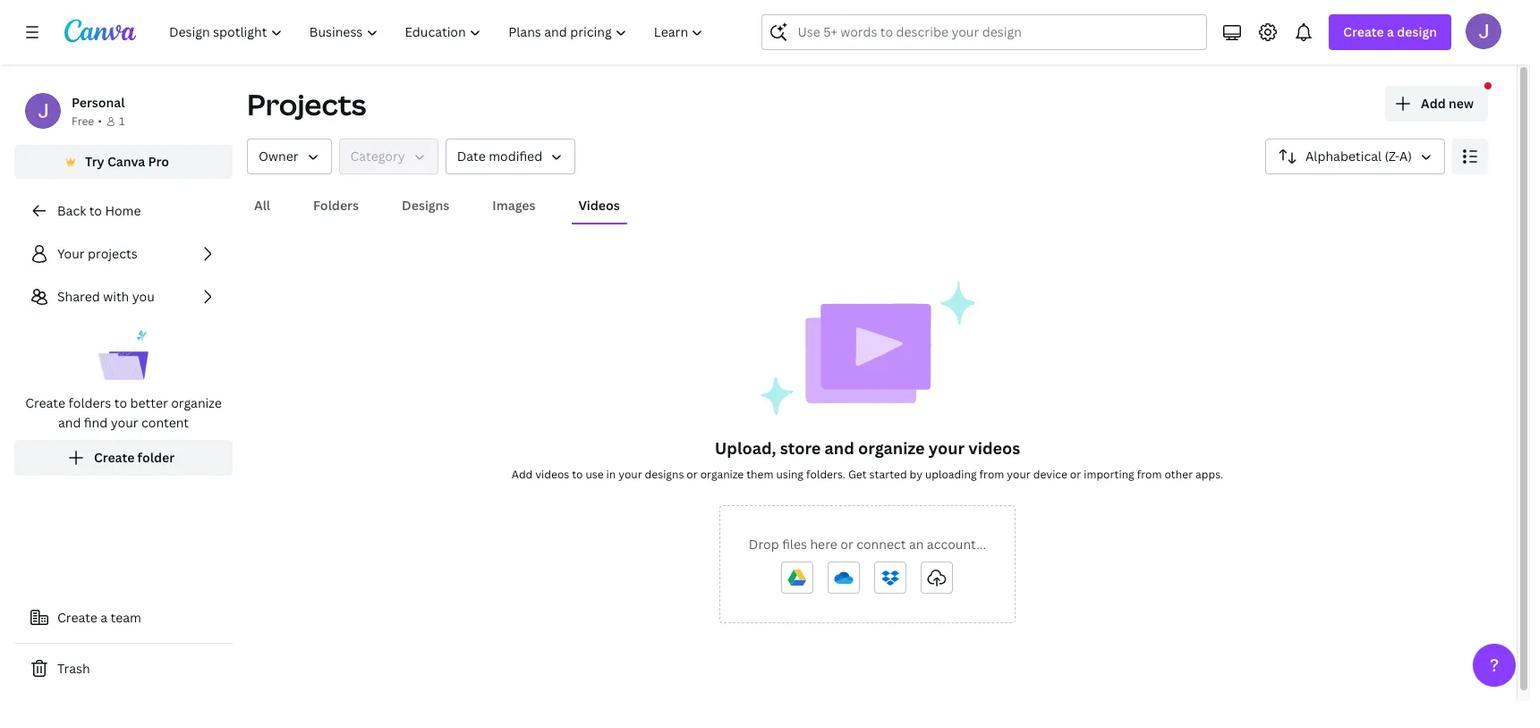 Task type: vqa. For each thing, say whether or not it's contained in the screenshot.
"Home"
yes



Task type: describe. For each thing, give the bounding box(es) containing it.
add inside 'dropdown button'
[[1422, 95, 1446, 112]]

back
[[57, 202, 86, 219]]

jacob simon image
[[1466, 13, 1502, 49]]

with
[[103, 288, 129, 305]]

pro
[[148, 153, 169, 170]]

store
[[781, 438, 821, 459]]

your projects link
[[14, 236, 233, 272]]

2 from from the left
[[1138, 467, 1163, 483]]

(z-
[[1385, 148, 1400, 165]]

in
[[607, 467, 616, 483]]

upload,
[[715, 438, 777, 459]]

images button
[[486, 189, 543, 223]]

trash
[[57, 661, 90, 678]]

1 horizontal spatial videos
[[969, 438, 1021, 459]]

images
[[493, 197, 536, 214]]

shared with you
[[57, 288, 155, 305]]

folder
[[138, 449, 175, 466]]

apps.
[[1196, 467, 1224, 483]]

using
[[777, 467, 804, 483]]

designs
[[402, 197, 450, 214]]

content
[[141, 415, 189, 432]]

a for design
[[1388, 23, 1395, 40]]

videos
[[579, 197, 620, 214]]

date
[[457, 148, 486, 165]]

add new
[[1422, 95, 1474, 112]]

create folder button
[[14, 440, 233, 476]]

designs button
[[395, 189, 457, 223]]

folders
[[68, 395, 111, 412]]

home
[[105, 202, 141, 219]]

add inside upload, store and organize your videos add videos to use in your designs or organize them using folders. get started by uploading from your device or importing from other apps.
[[512, 467, 533, 483]]

date modified
[[457, 148, 543, 165]]

2 vertical spatial organize
[[701, 467, 744, 483]]

drop files here or connect an account...
[[749, 536, 987, 553]]

free •
[[72, 114, 102, 129]]

connect
[[857, 536, 906, 553]]

0 horizontal spatial or
[[687, 467, 698, 483]]

create a team button
[[14, 601, 233, 637]]

canva
[[107, 153, 145, 170]]

team
[[111, 610, 141, 627]]

to inside upload, store and organize your videos add videos to use in your designs or organize them using folders. get started by uploading from your device or importing from other apps.
[[572, 467, 583, 483]]

personal
[[72, 94, 125, 111]]

account...
[[927, 536, 987, 553]]

device
[[1034, 467, 1068, 483]]

Owner button
[[247, 139, 332, 175]]

shared
[[57, 288, 100, 305]]

1 vertical spatial organize
[[859, 438, 925, 459]]

free
[[72, 114, 94, 129]]

list containing your projects
[[14, 236, 233, 476]]

your
[[57, 245, 85, 262]]

projects
[[247, 85, 367, 124]]

folders button
[[306, 189, 366, 223]]

trash link
[[14, 652, 233, 688]]

alphabetical (z-a)
[[1306, 148, 1413, 165]]

and inside create folders to better organize and find your content
[[58, 415, 81, 432]]

1 horizontal spatial or
[[841, 536, 854, 553]]

create folders to better organize and find your content
[[25, 395, 222, 432]]

create a design button
[[1330, 14, 1452, 50]]

top level navigation element
[[158, 14, 719, 50]]

back to home link
[[14, 193, 233, 229]]

better
[[130, 395, 168, 412]]

other
[[1165, 467, 1193, 483]]

create for create folder
[[94, 449, 135, 466]]

Search search field
[[798, 15, 1172, 49]]

your inside create folders to better organize and find your content
[[111, 415, 138, 432]]

to inside back to home link
[[89, 202, 102, 219]]

designs
[[645, 467, 684, 483]]



Task type: locate. For each thing, give the bounding box(es) containing it.
from left other
[[1138, 467, 1163, 483]]

projects
[[88, 245, 138, 262]]

drop
[[749, 536, 780, 553]]

find
[[84, 415, 108, 432]]

alphabetical
[[1306, 148, 1382, 165]]

to left the use in the left of the page
[[572, 467, 583, 483]]

0 horizontal spatial and
[[58, 415, 81, 432]]

to
[[89, 202, 102, 219], [114, 395, 127, 412], [572, 467, 583, 483]]

started
[[870, 467, 907, 483]]

videos button
[[572, 189, 627, 223]]

create folder
[[94, 449, 175, 466]]

0 vertical spatial and
[[58, 415, 81, 432]]

create for create a design
[[1344, 23, 1385, 40]]

modified
[[489, 148, 543, 165]]

owner
[[259, 148, 299, 165]]

1 vertical spatial add
[[512, 467, 533, 483]]

1 from from the left
[[980, 467, 1005, 483]]

add left new at the top
[[1422, 95, 1446, 112]]

or right designs
[[687, 467, 698, 483]]

a left design
[[1388, 23, 1395, 40]]

category
[[351, 148, 405, 165]]

design
[[1398, 23, 1438, 40]]

upload, store and organize your videos add videos to use in your designs or organize them using folders. get started by uploading from your device or importing from other apps.
[[512, 438, 1224, 483]]

create left the folders
[[25, 395, 65, 412]]

organize up content
[[171, 395, 222, 412]]

your projects
[[57, 245, 138, 262]]

1 horizontal spatial organize
[[701, 467, 744, 483]]

a inside button
[[101, 610, 108, 627]]

•
[[98, 114, 102, 129]]

all
[[254, 197, 270, 214]]

all button
[[247, 189, 278, 223]]

and up folders.
[[825, 438, 855, 459]]

create for create folders to better organize and find your content
[[25, 395, 65, 412]]

here
[[811, 536, 838, 553]]

try
[[85, 153, 104, 170]]

0 horizontal spatial to
[[89, 202, 102, 219]]

0 horizontal spatial from
[[980, 467, 1005, 483]]

and left find
[[58, 415, 81, 432]]

1 vertical spatial a
[[101, 610, 108, 627]]

or
[[687, 467, 698, 483], [1071, 467, 1082, 483], [841, 536, 854, 553]]

0 horizontal spatial a
[[101, 610, 108, 627]]

them
[[747, 467, 774, 483]]

0 vertical spatial a
[[1388, 23, 1395, 40]]

1 horizontal spatial add
[[1422, 95, 1446, 112]]

1 horizontal spatial and
[[825, 438, 855, 459]]

0 horizontal spatial add
[[512, 467, 533, 483]]

add new button
[[1386, 86, 1489, 122]]

or right device
[[1071, 467, 1082, 483]]

use
[[586, 467, 604, 483]]

1 horizontal spatial from
[[1138, 467, 1163, 483]]

shared with you link
[[14, 279, 233, 315]]

a inside dropdown button
[[1388, 23, 1395, 40]]

create inside "create a design" dropdown button
[[1344, 23, 1385, 40]]

0 vertical spatial add
[[1422, 95, 1446, 112]]

Date modified button
[[446, 139, 576, 175]]

add
[[1422, 95, 1446, 112], [512, 467, 533, 483]]

get
[[849, 467, 867, 483]]

create down find
[[94, 449, 135, 466]]

your right in
[[619, 467, 642, 483]]

2 horizontal spatial to
[[572, 467, 583, 483]]

from right uploading
[[980, 467, 1005, 483]]

1 horizontal spatial to
[[114, 395, 127, 412]]

importing
[[1084, 467, 1135, 483]]

folders.
[[807, 467, 846, 483]]

1 vertical spatial and
[[825, 438, 855, 459]]

add left the use in the left of the page
[[512, 467, 533, 483]]

your left device
[[1007, 467, 1031, 483]]

create for create a team
[[57, 610, 97, 627]]

Sort by button
[[1266, 139, 1446, 175]]

0 horizontal spatial videos
[[536, 467, 570, 483]]

1
[[119, 114, 125, 129]]

list
[[14, 236, 233, 476]]

1 vertical spatial videos
[[536, 467, 570, 483]]

0 horizontal spatial organize
[[171, 395, 222, 412]]

2 horizontal spatial or
[[1071, 467, 1082, 483]]

None search field
[[762, 14, 1208, 50]]

videos left the use in the left of the page
[[536, 467, 570, 483]]

2 horizontal spatial organize
[[859, 438, 925, 459]]

create
[[1344, 23, 1385, 40], [25, 395, 65, 412], [94, 449, 135, 466], [57, 610, 97, 627]]

organize inside create folders to better organize and find your content
[[171, 395, 222, 412]]

create a design
[[1344, 23, 1438, 40]]

files
[[783, 536, 808, 553]]

your up uploading
[[929, 438, 965, 459]]

create inside 'create folder' button
[[94, 449, 135, 466]]

a)
[[1400, 148, 1413, 165]]

0 vertical spatial organize
[[171, 395, 222, 412]]

Category button
[[339, 139, 438, 175]]

create a team
[[57, 610, 141, 627]]

your
[[111, 415, 138, 432], [929, 438, 965, 459], [619, 467, 642, 483], [1007, 467, 1031, 483]]

back to home
[[57, 202, 141, 219]]

your right find
[[111, 415, 138, 432]]

by
[[910, 467, 923, 483]]

organize down upload,
[[701, 467, 744, 483]]

create left design
[[1344, 23, 1385, 40]]

a left team
[[101, 610, 108, 627]]

create inside create folders to better organize and find your content
[[25, 395, 65, 412]]

to inside create folders to better organize and find your content
[[114, 395, 127, 412]]

and
[[58, 415, 81, 432], [825, 438, 855, 459]]

1 horizontal spatial a
[[1388, 23, 1395, 40]]

an
[[909, 536, 924, 553]]

and inside upload, store and organize your videos add videos to use in your designs or organize them using folders. get started by uploading from your device or importing from other apps.
[[825, 438, 855, 459]]

or right the "here" at bottom right
[[841, 536, 854, 553]]

2 vertical spatial to
[[572, 467, 583, 483]]

a for team
[[101, 610, 108, 627]]

from
[[980, 467, 1005, 483], [1138, 467, 1163, 483]]

new
[[1449, 95, 1474, 112]]

uploading
[[926, 467, 977, 483]]

organize up started
[[859, 438, 925, 459]]

you
[[132, 288, 155, 305]]

folders
[[313, 197, 359, 214]]

to left better
[[114, 395, 127, 412]]

create inside create a team button
[[57, 610, 97, 627]]

1 vertical spatial to
[[114, 395, 127, 412]]

videos
[[969, 438, 1021, 459], [536, 467, 570, 483]]

0 vertical spatial videos
[[969, 438, 1021, 459]]

videos up uploading
[[969, 438, 1021, 459]]

a
[[1388, 23, 1395, 40], [101, 610, 108, 627]]

create left team
[[57, 610, 97, 627]]

0 vertical spatial to
[[89, 202, 102, 219]]

organize
[[171, 395, 222, 412], [859, 438, 925, 459], [701, 467, 744, 483]]

try canva pro button
[[14, 145, 233, 179]]

try canva pro
[[85, 153, 169, 170]]

to right back on the left top of the page
[[89, 202, 102, 219]]



